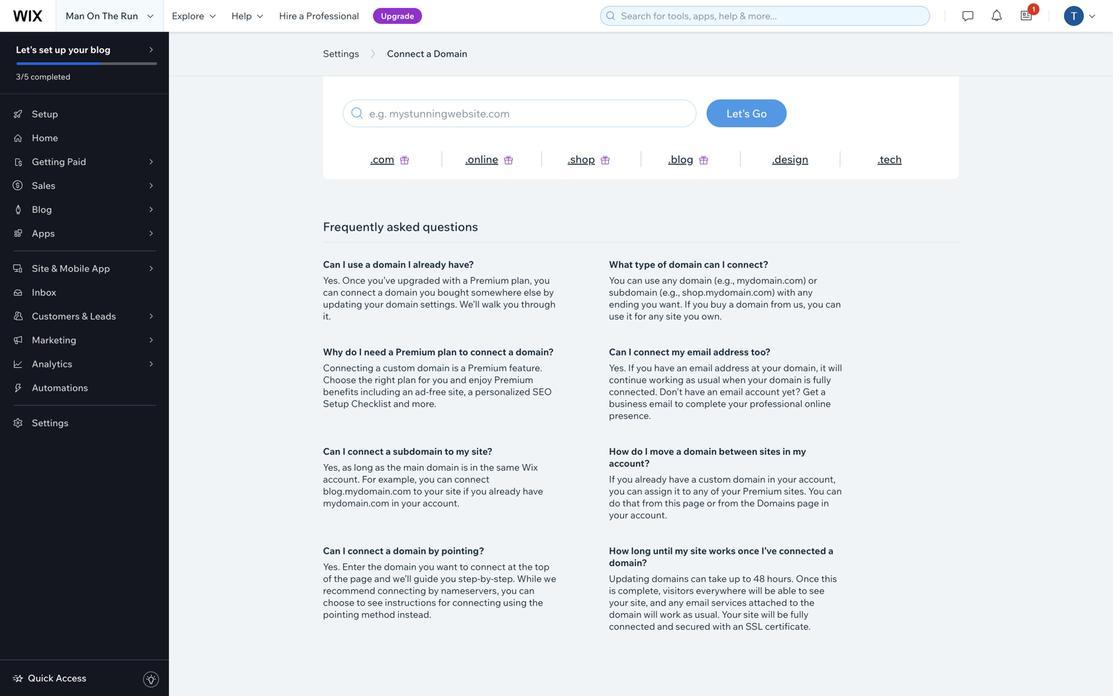 Task type: describe. For each thing, give the bounding box(es) containing it.
web
[[391, 42, 412, 56]]

your inside what domain do you want to connect to man on the run? enter the web address you want for your site. it can be a domain you want to buy or one you already own.
[[519, 42, 541, 56]]

2 vertical spatial address
[[715, 362, 750, 374]]

i inside why do i need a premium plan to connect a domain? connecting a custom domain is a premium feature. choose the right plan for you and enjoy premium benefits including an ad-free site, a personalized seo setup checklist and more.
[[359, 346, 362, 358]]

an down usual
[[708, 386, 718, 397]]

benefits
[[323, 386, 359, 397]]

0 horizontal spatial from
[[642, 497, 663, 509]]

site, inside why do i need a premium plan to connect a domain? connecting a custom domain is a premium feature. choose the right plan for you and enjoy premium benefits including an ad-free site, a personalized seo setup checklist and more.
[[449, 386, 466, 397]]

what for what type of domain can i connect?
[[609, 259, 633, 270]]

it
[[566, 42, 573, 56]]

plan,
[[511, 274, 532, 286]]

site inside what type of domain can i connect? you can use any domain (e.g., mydomain.com) or subdomain (e.g., shop.mydomain.com) with any ending you want. if you buy a domain from us, you can use it for any site you own.
[[666, 310, 682, 322]]

settings inside sidebar element
[[32, 417, 69, 429]]

certificate.
[[765, 620, 811, 632]]

0 horizontal spatial plan
[[398, 374, 416, 385]]

go
[[753, 107, 767, 120]]

a inside can i connect my email address too? yes. if you have an email address at your domain, it will continue working as usual when your domain is fully connected. don't have an email account yet? get a business email to complete your professional online presence.
[[821, 386, 826, 397]]

method
[[362, 609, 395, 620]]

through
[[521, 298, 556, 310]]

have up complete
[[685, 386, 705, 397]]

you up the else
[[534, 274, 550, 286]]

that
[[623, 497, 640, 509]]

for inside what type of domain can i connect? you can use any domain (e.g., mydomain.com) or subdomain (e.g., shop.mydomain.com) with any ending you want. if you buy a domain from us, you can use it for any site you own.
[[635, 310, 647, 322]]

a inside can i connect a subdomain to my site? yes, as long as the main domain is in the same wix account. for example, you can connect blog.mydomain.com to your site if you already have mydomain.com in your account.
[[386, 445, 391, 457]]

setup link
[[0, 102, 169, 126]]

up inside how long until my site works once i've connected a domain? updating domains can take up to 48 hours. once this is complete, visitors everywhere will be able to see your site, and any email services attached to the domain will work as usual. your site will be fully connected and secured with an ssl certificate.
[[729, 573, 741, 584]]

of inside can i connect a domain by pointing? yes. enter the domain you want to connect at the top of the page and we'll guide you step-by-step. while we recommend connecting by nameservers, you can choose to see instructions for connecting using the pointing method instead.
[[323, 573, 332, 584]]

0 vertical spatial man
[[66, 10, 85, 22]]

and down work
[[658, 620, 674, 632]]

if inside what type of domain can i connect? you can use any domain (e.g., mydomain.com) or subdomain (e.g., shop.mydomain.com) with any ending you want. if you buy a domain from us, you can use it for any site you own.
[[685, 298, 691, 310]]

else
[[524, 286, 542, 298]]

an up "working"
[[677, 362, 688, 374]]

able
[[778, 585, 797, 596]]

connected.
[[609, 386, 658, 397]]

what domain do you want to connect to man on the run? enter the web address you want for your site. it can be a domain you want to buy or one you already own.
[[343, 25, 855, 56]]

blog.mydomain.com
[[323, 485, 411, 497]]

any up us,
[[798, 286, 813, 298]]

can for can i connect my email address too? yes. if you have an email address at your domain, it will continue working as usual when your domain is fully connected. don't have an email account yet? get a business email to complete your professional online presence.
[[609, 346, 627, 358]]

buy inside what type of domain can i connect? you can use any domain (e.g., mydomain.com) or subdomain (e.g., shop.mydomain.com) with any ending you want. if you buy a domain from us, you can use it for any site you own.
[[711, 298, 727, 310]]

until
[[653, 545, 673, 556]]

a inside what domain do you want to connect to man on the run? enter the web address you want for your site. it can be a domain you want to buy or one you already own.
[[611, 42, 616, 56]]

i up 'upgraded' on the top of the page
[[408, 259, 411, 270]]

updating
[[323, 298, 362, 310]]

complete,
[[618, 585, 661, 596]]

an inside why do i need a premium plan to connect a domain? connecting a custom domain is a premium feature. choose the right plan for you and enjoy premium benefits including an ad-free site, a personalized seo setup checklist and more.
[[403, 386, 413, 397]]

do left that
[[609, 497, 621, 509]]

hours.
[[767, 573, 794, 584]]

ending
[[609, 298, 640, 310]]

site up ssl
[[744, 609, 759, 620]]

apps button
[[0, 221, 169, 245]]

you up guide
[[419, 561, 435, 572]]

you left step-
[[441, 573, 456, 584]]

. for tech
[[878, 152, 880, 166]]

a inside can i connect a domain by pointing? yes. enter the domain you want to connect at the top of the page and we'll guide you step-by-step. while we recommend connecting by nameservers, you can choose to see instructions for connecting using the pointing method instead.
[[386, 545, 391, 556]]

mobile
[[59, 263, 90, 274]]

choose
[[323, 374, 356, 385]]

can right us,
[[826, 298, 841, 310]]

is inside can i connect my email address too? yes. if you have an email address at your domain, it will continue working as usual when your domain is fully connected. don't have an email account yet? get a business email to complete your professional online presence.
[[804, 374, 811, 385]]

page inside can i connect a domain by pointing? yes. enter the domain you want to connect at the top of the page and we'll guide you step-by-step. while we recommend connecting by nameservers, you can choose to see instructions for connecting using the pointing method instead.
[[350, 573, 372, 584]]

you down "run?"
[[658, 42, 677, 56]]

yes,
[[323, 461, 340, 473]]

your down between
[[722, 485, 741, 497]]

will down 48
[[749, 585, 763, 596]]

with inside how long until my site works once i've connected a domain? updating domains can take up to 48 hours. once this is complete, visitors everywhere will be able to see your site, and any email services attached to the domain will work as usual. your site will be fully connected and secured with an ssl certificate.
[[713, 620, 731, 632]]

if
[[463, 485, 469, 497]]

your down too?
[[762, 362, 782, 374]]

while
[[517, 573, 542, 584]]

to inside can i connect my email address too? yes. if you have an email address at your domain, it will continue working as usual when your domain is fully connected. don't have an email account yet? get a business email to complete your professional online presence.
[[675, 398, 684, 409]]

for inside what domain do you want to connect to man on the run? enter the web address you want for your site. it can be a domain you want to buy or one you already own.
[[503, 42, 517, 56]]

up inside sidebar element
[[55, 44, 66, 55]]

run
[[121, 10, 138, 22]]

connect up "by-" at the left bottom of page
[[471, 561, 506, 572]]

can i use a domain i already have? yes. once you've upgraded with a premium plan, you can connect a domain you bought somewhere else by updating your domain settings. we'll walk you through it.
[[323, 259, 556, 322]]

can up that
[[627, 485, 643, 497]]

premium up ad-
[[396, 346, 436, 358]]

1 horizontal spatial blog
[[671, 152, 694, 166]]

can down type
[[627, 274, 643, 286]]

will down attached at the bottom of the page
[[761, 609, 775, 620]]

ad-
[[415, 386, 429, 397]]

do inside what domain do you want to connect to man on the run? enter the web address you want for your site. it can be a domain you want to buy or one you already own.
[[430, 25, 446, 41]]

premium inside can i use a domain i already have? yes. once you've upgraded with a premium plan, you can connect a domain you bought somewhere else by updating your domain settings. we'll walk you through it.
[[470, 274, 509, 286]]

1 vertical spatial by
[[429, 545, 440, 556]]

let's go button
[[707, 99, 787, 127]]

it inside how do i move a domain between sites in my account? if you already have a custom domain in your account, you can assign it to any of your premium sites. you can do that from this page or from the domains page in your account.
[[675, 485, 680, 497]]

quick access
[[28, 672, 86, 684]]

blog button
[[0, 198, 169, 221]]

fully inside how long until my site works once i've connected a domain? updating domains can take up to 48 hours. once this is complete, visitors everywhere will be able to see your site, and any email services attached to the domain will work as usual. your site will be fully connected and secured with an ssl certificate.
[[791, 609, 809, 620]]

site?
[[472, 445, 493, 457]]

you right us,
[[808, 298, 824, 310]]

what for what domain do you want to connect to man on the run?
[[343, 25, 377, 41]]

domains
[[652, 573, 689, 584]]

professional
[[750, 398, 803, 409]]

can for can i connect a subdomain to my site? yes, as long as the main domain is in the same wix account. for example, you can connect blog.mydomain.com to your site if you already have mydomain.com in your account.
[[323, 445, 341, 457]]

completed
[[31, 72, 70, 82]]

use inside can i use a domain i already have? yes. once you've upgraded with a premium plan, you can connect a domain you bought somewhere else by updating your domain settings. we'll walk you through it.
[[348, 259, 363, 270]]

you right the want.
[[693, 298, 709, 310]]

let's go
[[727, 107, 767, 120]]

site left works
[[691, 545, 707, 556]]

1
[[1033, 5, 1036, 13]]

domain inside can i connect my email address too? yes. if you have an email address at your domain, it will continue working as usual when your domain is fully connected. don't have an email account yet? get a business email to complete your professional online presence.
[[770, 374, 802, 385]]

in down example,
[[392, 497, 399, 509]]

see inside can i connect a domain by pointing? yes. enter the domain you want to connect at the top of the page and we'll guide you step-by-step. while we recommend connecting by nameservers, you can choose to see instructions for connecting using the pointing method instead.
[[368, 597, 383, 608]]

site
[[32, 263, 49, 274]]

your down main
[[424, 485, 444, 497]]

premium up personalized
[[494, 374, 534, 385]]

my inside how do i move a domain between sites in my account? if you already have a custom domain in your account, you can assign it to any of your premium sites. you can do that from this page or from the domains page in your account.
[[793, 445, 807, 457]]

more.
[[412, 398, 437, 409]]

see inside how long until my site works once i've connected a domain? updating domains can take up to 48 hours. once this is complete, visitors everywhere will be able to see your site, and any email services attached to the domain will work as usual. your site will be fully connected and secured with an ssl certificate.
[[810, 585, 825, 596]]

2 vertical spatial be
[[777, 609, 789, 620]]

you right "one"
[[773, 42, 791, 56]]

instructions
[[385, 597, 436, 608]]

can i connect a domain by pointing? yes. enter the domain you want to connect at the top of the page and we'll guide you step-by-step. while we recommend connecting by nameservers, you can choose to see instructions for connecting using the pointing method instead.
[[323, 545, 557, 620]]

help
[[232, 10, 252, 22]]

can down account,
[[827, 485, 842, 497]]

0 vertical spatial the
[[102, 10, 119, 22]]

you down shop.mydomain.com) on the right top of the page
[[684, 310, 700, 322]]

enter inside what domain do you want to connect to man on the run? enter the web address you want for your site. it can be a domain you want to buy or one you already own.
[[343, 42, 370, 56]]

a inside how long until my site works once i've connected a domain? updating domains can take up to 48 hours. once this is complete, visitors everywhere will be able to see your site, and any email services attached to the domain will work as usual. your site will be fully connected and secured with an ssl certificate.
[[829, 545, 834, 556]]

0 horizontal spatial (e.g.,
[[660, 286, 680, 298]]

your up account
[[748, 374, 768, 385]]

1 vertical spatial account.
[[423, 497, 460, 509]]

usual.
[[695, 609, 720, 620]]

connect a domain button
[[381, 44, 474, 64]]

account?
[[609, 457, 650, 469]]

you left the want.
[[642, 298, 657, 310]]

your inside can i use a domain i already have? yes. once you've upgraded with a premium plan, you can connect a domain you bought somewhere else by updating your domain settings. we'll walk you through it.
[[364, 298, 384, 310]]

custom inside how do i move a domain between sites in my account? if you already have a custom domain in your account, you can assign it to any of your premium sites. you can do that from this page or from the domains page in your account.
[[699, 473, 731, 485]]

how long until my site works once i've connected a domain? updating domains can take up to 48 hours. once this is complete, visitors everywhere will be able to see your site, and any email services attached to the domain will work as usual. your site will be fully connected and secured with an ssl certificate.
[[609, 545, 837, 632]]

can inside can i connect a subdomain to my site? yes, as long as the main domain is in the same wix account. for example, you can connect blog.mydomain.com to your site if you already have mydomain.com in your account.
[[437, 473, 452, 485]]

we'll
[[460, 298, 480, 310]]

. tech
[[878, 152, 902, 166]]

i inside how do i move a domain between sites in my account? if you already have a custom domain in your account, you can assign it to any of your premium sites. you can do that from this page or from the domains page in your account.
[[645, 445, 648, 457]]

as up for
[[375, 461, 385, 473]]

you down main
[[419, 473, 435, 485]]

attached
[[749, 597, 788, 608]]

setup inside setup 'link'
[[32, 108, 58, 120]]

we
[[544, 573, 557, 584]]

if inside can i connect my email address too? yes. if you have an email address at your domain, it will continue working as usual when your domain is fully connected. don't have an email account yet? get a business email to complete your professional online presence.
[[629, 362, 635, 374]]

want.
[[660, 298, 683, 310]]

can inside what domain do you want to connect to man on the run? enter the web address you want for your site. it can be a domain you want to buy or one you already own.
[[575, 42, 593, 56]]

you down 'upgraded' on the top of the page
[[420, 286, 436, 298]]

marketing
[[32, 334, 76, 346]]

you right connect
[[456, 42, 474, 56]]

premium up enjoy
[[468, 362, 507, 374]]

you up domain
[[449, 25, 472, 41]]

in up domains
[[768, 473, 776, 485]]

leads
[[90, 310, 116, 322]]

it inside what type of domain can i connect? you can use any domain (e.g., mydomain.com) or subdomain (e.g., shop.mydomain.com) with any ending you want. if you buy a domain from us, you can use it for any site you own.
[[627, 310, 633, 322]]

can inside can i use a domain i already have? yes. once you've upgraded with a premium plan, you can connect a domain you bought somewhere else by updating your domain settings. we'll walk you through it.
[[323, 286, 339, 298]]

by-
[[481, 573, 494, 584]]

your down example,
[[401, 497, 421, 509]]

0 vertical spatial (e.g.,
[[714, 274, 735, 286]]

of inside how do i move a domain between sites in my account? if you already have a custom domain in your account, you can assign it to any of your premium sites. you can do that from this page or from the domains page in your account.
[[711, 485, 720, 497]]

connect a domain
[[387, 48, 468, 59]]

upgraded
[[398, 274, 440, 286]]

e.g. mystunningwebsite.com field
[[366, 100, 690, 127]]

your down that
[[609, 509, 629, 521]]

questions
[[423, 219, 478, 234]]

seo
[[533, 386, 552, 397]]

any down the want.
[[649, 310, 664, 322]]

guide
[[414, 573, 439, 584]]

be inside what domain do you want to connect to man on the run? enter the web address you want for your site. it can be a domain you want to buy or one you already own.
[[596, 42, 608, 56]]

3/5
[[16, 72, 29, 82]]

get
[[803, 386, 819, 397]]

help button
[[224, 0, 271, 32]]

once inside how long until my site works once i've connected a domain? updating domains can take up to 48 hours. once this is complete, visitors everywhere will be able to see your site, and any email services attached to the domain will work as usual. your site will be fully connected and secured with an ssl certificate.
[[796, 573, 820, 584]]

1 horizontal spatial connecting
[[453, 597, 501, 608]]

site, inside how long until my site works once i've connected a domain? updating domains can take up to 48 hours. once this is complete, visitors everywhere will be able to see your site, and any email services attached to the domain will work as usual. your site will be fully connected and secured with an ssl certificate.
[[631, 597, 648, 608]]

address inside what domain do you want to connect to man on the run? enter the web address you want for your site. it can be a domain you want to buy or one you already own.
[[414, 42, 453, 56]]

and left more. at the bottom of the page
[[394, 398, 410, 409]]

is inside why do i need a premium plan to connect a domain? connecting a custom domain is a premium feature. choose the right plan for you and enjoy premium benefits including an ad-free site, a personalized seo setup checklist and more.
[[452, 362, 459, 374]]

yes. for can i connect a domain by pointing? yes. enter the domain you want to connect at the top of the page and we'll guide you step-by-step. while we recommend connecting by nameservers, you can choose to see instructions for connecting using the pointing method instead.
[[323, 561, 340, 572]]

long inside can i connect a subdomain to my site? yes, as long as the main domain is in the same wix account. for example, you can connect blog.mydomain.com to your site if you already have mydomain.com in your account.
[[354, 461, 373, 473]]

take
[[709, 573, 727, 584]]

blog inside sidebar element
[[90, 44, 111, 55]]

domain? for why do i need a premium plan to connect a domain?
[[516, 346, 554, 358]]

blog
[[32, 204, 52, 215]]

choose
[[323, 597, 355, 608]]

is inside how long until my site works once i've connected a domain? updating domains can take up to 48 hours. once this is complete, visitors everywhere will be able to see your site, and any email services attached to the domain will work as usual. your site will be fully connected and secured with an ssl certificate.
[[609, 585, 616, 596]]

1 horizontal spatial use
[[609, 310, 625, 322]]

your inside sidebar element
[[68, 44, 88, 55]]

customers
[[32, 310, 80, 322]]

let's for let's go
[[727, 107, 750, 120]]

2 vertical spatial by
[[428, 585, 439, 596]]

2 horizontal spatial page
[[798, 497, 820, 509]]

. for blog
[[669, 152, 671, 166]]

have up "working"
[[655, 362, 675, 374]]

as inside how long until my site works once i've connected a domain? updating domains can take up to 48 hours. once this is complete, visitors everywhere will be able to see your site, and any email services attached to the domain will work as usual. your site will be fully connected and secured with an ssl certificate.
[[683, 609, 693, 620]]

do up account?
[[631, 445, 643, 457]]

domain inside can i connect a subdomain to my site? yes, as long as the main domain is in the same wix account. for example, you can connect blog.mydomain.com to your site if you already have mydomain.com in your account.
[[427, 461, 459, 473]]

analytics
[[32, 358, 72, 370]]

Search for tools, apps, help & more... field
[[617, 7, 926, 25]]

you down step.
[[501, 585, 517, 596]]

48
[[754, 573, 765, 584]]

as right yes,
[[342, 461, 352, 473]]

app
[[92, 263, 110, 274]]

we'll
[[393, 573, 412, 584]]

set
[[39, 44, 53, 55]]

between
[[719, 445, 758, 457]]

wix
[[522, 461, 538, 473]]

1 vertical spatial be
[[765, 585, 776, 596]]

subdomain inside can i connect a subdomain to my site? yes, as long as the main domain is in the same wix account. for example, you can connect blog.mydomain.com to your site if you already have mydomain.com in your account.
[[393, 445, 443, 457]]

you down somewhere
[[503, 298, 519, 310]]

sales button
[[0, 174, 169, 198]]

connect up recommend
[[348, 545, 384, 556]]

1 horizontal spatial from
[[718, 497, 739, 509]]

asked
[[387, 219, 420, 234]]

us,
[[794, 298, 806, 310]]

sites
[[760, 445, 781, 457]]

shop.mydomain.com)
[[682, 286, 775, 298]]

you down account?
[[617, 473, 633, 485]]

. for com
[[371, 152, 373, 166]]

in right sites
[[783, 445, 791, 457]]

complete
[[686, 398, 727, 409]]

this inside how long until my site works once i've connected a domain? updating domains can take up to 48 hours. once this is complete, visitors everywhere will be able to see your site, and any email services attached to the domain will work as usual. your site will be fully connected and secured with an ssl certificate.
[[822, 573, 837, 584]]

0 vertical spatial settings
[[323, 48, 359, 59]]

in down account,
[[822, 497, 829, 509]]

any up the want.
[[662, 274, 678, 286]]

in down the site?
[[470, 461, 478, 473]]

you right if
[[471, 485, 487, 497]]

ssl
[[746, 620, 763, 632]]

can i connect a subdomain to my site? yes, as long as the main domain is in the same wix account. for example, you can connect blog.mydomain.com to your site if you already have mydomain.com in your account.
[[323, 445, 543, 509]]

want inside can i connect a domain by pointing? yes. enter the domain you want to connect at the top of the page and we'll guide you step-by-step. while we recommend connecting by nameservers, you can choose to see instructions for connecting using the pointing method instead.
[[437, 561, 458, 572]]

connect up for
[[348, 445, 384, 457]]

can inside how long until my site works once i've connected a domain? updating domains can take up to 48 hours. once this is complete, visitors everywhere will be able to see your site, and any email services attached to the domain will work as usual. your site will be fully connected and secured with an ssl certificate.
[[691, 573, 707, 584]]

will inside can i connect my email address too? yes. if you have an email address at your domain, it will continue working as usual when your domain is fully connected. don't have an email account yet? get a business email to complete your professional online presence.
[[829, 362, 843, 374]]

& for customers
[[82, 310, 88, 322]]

top
[[535, 561, 550, 572]]

sites.
[[784, 485, 807, 497]]

and up work
[[650, 597, 667, 608]]

quick
[[28, 672, 54, 684]]

you inside what type of domain can i connect? you can use any domain (e.g., mydomain.com) or subdomain (e.g., shop.mydomain.com) with any ending you want. if you buy a domain from us, you can use it for any site you own.
[[609, 274, 625, 286]]

mydomain.com)
[[737, 274, 807, 286]]

presence.
[[609, 410, 651, 421]]

already inside what domain do you want to connect to man on the run? enter the web address you want for your site. it can be a domain you want to buy or one you already own.
[[793, 42, 830, 56]]

run?
[[673, 25, 705, 41]]



Task type: locate. For each thing, give the bounding box(es) containing it.
0 vertical spatial connecting
[[378, 585, 426, 596]]

i down frequently
[[343, 259, 346, 270]]

i up "blog.mydomain.com" at the bottom left
[[343, 445, 346, 457]]

how up account?
[[609, 445, 629, 457]]

2 vertical spatial use
[[609, 310, 625, 322]]

an inside how long until my site works once i've connected a domain? updating domains can take up to 48 hours. once this is complete, visitors everywhere will be able to see your site, and any email services attached to the domain will work as usual. your site will be fully connected and secured with an ssl certificate.
[[733, 620, 744, 632]]

0 horizontal spatial at
[[508, 561, 517, 572]]

my inside can i connect a subdomain to my site? yes, as long as the main domain is in the same wix account. for example, you can connect blog.mydomain.com to your site if you already have mydomain.com in your account.
[[456, 445, 470, 457]]

0 horizontal spatial blog
[[90, 44, 111, 55]]

1 vertical spatial let's
[[727, 107, 750, 120]]

how do i move a domain between sites in my account? if you already have a custom domain in your account, you can assign it to any of your premium sites. you can do that from this page or from the domains page in your account.
[[609, 445, 842, 521]]

will left work
[[644, 609, 658, 620]]

the inside what domain do you want to connect to man on the run? enter the web address you want for your site. it can be a domain you want to buy or one you already own.
[[372, 42, 388, 56]]

1 horizontal spatial what
[[609, 259, 633, 270]]

0 horizontal spatial site,
[[449, 386, 466, 397]]

how up updating
[[609, 545, 629, 556]]

can inside can i connect a domain by pointing? yes. enter the domain you want to connect at the top of the page and we'll guide you step-by-step. while we recommend connecting by nameservers, you can choose to see instructions for connecting using the pointing method instead.
[[519, 585, 535, 596]]

you inside can i connect my email address too? yes. if you have an email address at your domain, it will continue working as usual when your domain is fully connected. don't have an email account yet? get a business email to complete your professional online presence.
[[637, 362, 652, 374]]

on left "run?"
[[624, 25, 643, 41]]

how inside how long until my site works once i've connected a domain? updating domains can take up to 48 hours. once this is complete, visitors everywhere will be able to see your site, and any email services attached to the domain will work as usual. your site will be fully connected and secured with an ssl certificate.
[[609, 545, 629, 556]]

once
[[342, 274, 366, 286], [796, 573, 820, 584]]

an down your
[[733, 620, 744, 632]]

my inside how long until my site works once i've connected a domain? updating domains can take up to 48 hours. once this is complete, visitors everywhere will be able to see your site, and any email services attached to the domain will work as usual. your site will be fully connected and secured with an ssl certificate.
[[675, 545, 689, 556]]

as
[[686, 374, 696, 385], [342, 461, 352, 473], [375, 461, 385, 473], [683, 609, 693, 620]]

1 vertical spatial domain?
[[609, 557, 647, 568]]

1 horizontal spatial page
[[683, 497, 705, 509]]

0 vertical spatial fully
[[813, 374, 832, 385]]

let's inside button
[[727, 107, 750, 120]]

1 vertical spatial how
[[609, 545, 629, 556]]

subdomain up "ending"
[[609, 286, 658, 298]]

once up updating
[[342, 274, 366, 286]]

1 horizontal spatial it
[[675, 485, 680, 497]]

2 vertical spatial account.
[[631, 509, 668, 521]]

personalized
[[475, 386, 531, 397]]

0 horizontal spatial this
[[665, 497, 681, 509]]

.
[[371, 152, 373, 166], [466, 152, 468, 166], [568, 152, 571, 166], [669, 152, 671, 166], [773, 152, 775, 166], [878, 152, 880, 166]]

3/5 completed
[[16, 72, 70, 82]]

can inside can i connect a domain by pointing? yes. enter the domain you want to connect at the top of the page and we'll guide you step-by-step. while we recommend connecting by nameservers, you can choose to see instructions for connecting using the pointing method instead.
[[323, 545, 341, 556]]

1 vertical spatial use
[[645, 274, 660, 286]]

with inside what type of domain can i connect? you can use any domain (e.g., mydomain.com) or subdomain (e.g., shop.mydomain.com) with any ending you want. if you buy a domain from us, you can use it for any site you own.
[[777, 286, 796, 298]]

for up ad-
[[418, 374, 430, 385]]

0 horizontal spatial domain?
[[516, 346, 554, 358]]

and left enjoy
[[450, 374, 467, 385]]

can up updating
[[323, 259, 341, 270]]

2 how from the top
[[609, 545, 629, 556]]

have?
[[449, 259, 474, 270]]

sales
[[32, 180, 55, 191]]

1 horizontal spatial own.
[[832, 42, 855, 56]]

1 vertical spatial custom
[[699, 473, 731, 485]]

0 horizontal spatial if
[[609, 473, 615, 485]]

of up recommend
[[323, 573, 332, 584]]

to inside why do i need a premium plan to connect a domain? connecting a custom domain is a premium feature. choose the right plan for you and enjoy premium benefits including an ad-free site, a personalized seo setup checklist and more.
[[459, 346, 468, 358]]

2 horizontal spatial if
[[685, 298, 691, 310]]

use down type
[[645, 274, 660, 286]]

0 vertical spatial site,
[[449, 386, 466, 397]]

already down same on the bottom left of page
[[489, 485, 521, 497]]

com
[[373, 152, 395, 166]]

0 vertical spatial yes.
[[323, 274, 340, 286]]

0 vertical spatial or
[[739, 42, 749, 56]]

yes. for can i connect my email address too? yes. if you have an email address at your domain, it will continue working as usual when your domain is fully connected. don't have an email account yet? get a business email to complete your professional online presence.
[[609, 362, 626, 374]]

domain inside why do i need a premium plan to connect a domain? connecting a custom domain is a premium feature. choose the right plan for you and enjoy premium benefits including an ad-free site, a personalized seo setup checklist and more.
[[417, 362, 450, 374]]

2 horizontal spatial it
[[821, 362, 826, 374]]

connect up site.
[[524, 25, 575, 41]]

premium inside how do i move a domain between sites in my account? if you already have a custom domain in your account, you can assign it to any of your premium sites. you can do that from this page or from the domains page in your account.
[[743, 485, 782, 497]]

domain inside how long until my site works once i've connected a domain? updating domains can take up to 48 hours. once this is complete, visitors everywhere will be able to see your site, and any email services attached to the domain will work as usual. your site will be fully connected and secured with an ssl certificate.
[[609, 609, 642, 620]]

assign
[[645, 485, 673, 497]]

i inside can i connect a subdomain to my site? yes, as long as the main domain is in the same wix account. for example, you can connect blog.mydomain.com to your site if you already have mydomain.com in your account.
[[343, 445, 346, 457]]

0 horizontal spatial settings
[[32, 417, 69, 429]]

can right it
[[575, 42, 593, 56]]

have inside can i connect a subdomain to my site? yes, as long as the main domain is in the same wix account. for example, you can connect blog.mydomain.com to your site if you already have mydomain.com in your account.
[[523, 485, 543, 497]]

up
[[55, 44, 66, 55], [729, 573, 741, 584]]

2 horizontal spatial use
[[645, 274, 660, 286]]

1 vertical spatial up
[[729, 573, 741, 584]]

long inside how long until my site works once i've connected a domain? updating domains can take up to 48 hours. once this is complete, visitors everywhere will be able to see your site, and any email services attached to the domain will work as usual. your site will be fully connected and secured with an ssl certificate.
[[631, 545, 651, 556]]

the left run
[[102, 10, 119, 22]]

from left domains
[[718, 497, 739, 509]]

0 vertical spatial subdomain
[[609, 286, 658, 298]]

how
[[609, 445, 629, 457], [609, 545, 629, 556]]

settings
[[323, 48, 359, 59], [32, 417, 69, 429]]

already up 'upgraded' on the top of the page
[[413, 259, 446, 270]]

yes. up updating
[[323, 274, 340, 286]]

yes. up recommend
[[323, 561, 340, 572]]

2 . from the left
[[466, 152, 468, 166]]

(e.g., up the want.
[[660, 286, 680, 298]]

connect up "working"
[[634, 346, 670, 358]]

6 . from the left
[[878, 152, 880, 166]]

how for how long until my site works once i've connected a domain? updating domains can take up to 48 hours. once this is complete, visitors everywhere will be able to see your site, and any email services attached to the domain will work as usual. your site will be fully connected and secured with an ssl certificate.
[[609, 545, 629, 556]]

1 horizontal spatial if
[[629, 362, 635, 374]]

1 vertical spatial subdomain
[[393, 445, 443, 457]]

automations link
[[0, 376, 169, 400]]

enter down professional
[[343, 42, 370, 56]]

one
[[752, 42, 770, 56]]

the inside why do i need a premium plan to connect a domain? connecting a custom domain is a premium feature. choose the right plan for you and enjoy premium benefits including an ad-free site, a personalized seo setup checklist and more.
[[358, 374, 373, 385]]

do up connecting
[[345, 346, 357, 358]]

0 horizontal spatial own.
[[702, 310, 722, 322]]

shop
[[571, 152, 595, 166]]

your up sites.
[[778, 473, 797, 485]]

i inside what type of domain can i connect? you can use any domain (e.g., mydomain.com) or subdomain (e.g., shop.mydomain.com) with any ending you want. if you buy a domain from us, you can use it for any site you own.
[[722, 259, 725, 270]]

1 vertical spatial address
[[714, 346, 749, 358]]

feature.
[[509, 362, 542, 374]]

site, down complete,
[[631, 597, 648, 608]]

you up that
[[609, 485, 625, 497]]

have up the 'assign'
[[669, 473, 690, 485]]

can up yes,
[[323, 445, 341, 457]]

0 vertical spatial plan
[[438, 346, 457, 358]]

do
[[430, 25, 446, 41], [345, 346, 357, 358], [631, 445, 643, 457], [609, 497, 621, 509]]

account. down main
[[423, 497, 460, 509]]

1 horizontal spatial on
[[624, 25, 643, 41]]

1 vertical spatial you
[[809, 485, 825, 497]]

the inside how do i move a domain between sites in my account? if you already have a custom domain in your account, you can assign it to any of your premium sites. you can do that from this page or from the domains page in your account.
[[741, 497, 755, 509]]

2 horizontal spatial with
[[777, 286, 796, 298]]

hire
[[279, 10, 297, 22]]

my inside can i connect my email address too? yes. if you have an email address at your domain, it will continue working as usual when your domain is fully connected. don't have an email account yet? get a business email to complete your professional online presence.
[[672, 346, 685, 358]]

on
[[87, 10, 100, 22], [624, 25, 643, 41]]

3 . from the left
[[568, 152, 571, 166]]

settings.
[[421, 298, 457, 310]]

by
[[544, 286, 554, 298], [429, 545, 440, 556], [428, 585, 439, 596]]

1 horizontal spatial of
[[658, 259, 667, 270]]

connect inside why do i need a premium plan to connect a domain? connecting a custom domain is a premium feature. choose the right plan for you and enjoy premium benefits including an ad-free site, a personalized seo setup checklist and more.
[[471, 346, 507, 358]]

subdomain up main
[[393, 445, 443, 457]]

if right the want.
[[685, 298, 691, 310]]

this inside how do i move a domain between sites in my account? if you already have a custom domain in your account, you can assign it to any of your premium sites. you can do that from this page or from the domains page in your account.
[[665, 497, 681, 509]]

site down the want.
[[666, 310, 682, 322]]

connect inside can i use a domain i already have? yes. once you've upgraded with a premium plan, you can connect a domain you bought somewhere else by updating your domain settings. we'll walk you through it.
[[341, 286, 376, 298]]

. blog
[[669, 152, 694, 166]]

with up us,
[[777, 286, 796, 298]]

1 vertical spatial blog
[[671, 152, 694, 166]]

or right "mydomain.com)"
[[809, 274, 818, 286]]

plan up free
[[438, 346, 457, 358]]

2 horizontal spatial or
[[809, 274, 818, 286]]

i've
[[762, 545, 777, 556]]

an left ad-
[[403, 386, 413, 397]]

setup
[[32, 108, 58, 120], [323, 398, 349, 409]]

setup inside why do i need a premium plan to connect a domain? connecting a custom domain is a premium feature. choose the right plan for you and enjoy premium benefits including an ad-free site, a personalized seo setup checklist and more.
[[323, 398, 349, 409]]

custom inside why do i need a premium plan to connect a domain? connecting a custom domain is a premium feature. choose the right plan for you and enjoy premium benefits including an ad-free site, a personalized seo setup checklist and more.
[[383, 362, 415, 374]]

0 horizontal spatial connected
[[609, 620, 655, 632]]

i inside can i connect my email address too? yes. if you have an email address at your domain, it will continue working as usual when your domain is fully connected. don't have an email account yet? get a business email to complete your professional online presence.
[[629, 346, 632, 358]]

0 vertical spatial you
[[609, 274, 625, 286]]

be up attached at the bottom of the page
[[765, 585, 776, 596]]

0 vertical spatial online
[[468, 152, 499, 166]]

to inside how do i move a domain between sites in my account? if you already have a custom domain in your account, you can assign it to any of your premium sites. you can do that from this page or from the domains page in your account.
[[683, 485, 691, 497]]

1 vertical spatial once
[[796, 573, 820, 584]]

& for site
[[51, 263, 57, 274]]

for inside can i connect a domain by pointing? yes. enter the domain you want to connect at the top of the page and we'll guide you step-by-step. while we recommend connecting by nameservers, you can choose to see instructions for connecting using the pointing method instead.
[[438, 597, 451, 608]]

0 vertical spatial once
[[342, 274, 366, 286]]

connect up enjoy
[[471, 346, 507, 358]]

0 horizontal spatial use
[[348, 259, 363, 270]]

have down wix
[[523, 485, 543, 497]]

2 vertical spatial or
[[707, 497, 716, 509]]

can
[[323, 259, 341, 270], [609, 346, 627, 358], [323, 445, 341, 457], [323, 545, 341, 556]]

sidebar element
[[0, 32, 169, 696]]

1 vertical spatial connected
[[609, 620, 655, 632]]

buy inside what domain do you want to connect to man on the run? enter the web address you want for your site. it can be a domain you want to buy or one you already own.
[[718, 42, 736, 56]]

1 horizontal spatial site,
[[631, 597, 648, 608]]

your inside how long until my site works once i've connected a domain? updating domains can take up to 48 hours. once this is complete, visitors everywhere will be able to see your site, and any email services attached to the domain will work as usual. your site will be fully connected and secured with an ssl certificate.
[[609, 597, 629, 608]]

1 horizontal spatial up
[[729, 573, 741, 584]]

or inside what domain do you want to connect to man on the run? enter the web address you want for your site. it can be a domain you want to buy or one you already own.
[[739, 42, 749, 56]]

custom down between
[[699, 473, 731, 485]]

or inside how do i move a domain between sites in my account? if you already have a custom domain in your account, you can assign it to any of your premium sites. you can do that from this page or from the domains page in your account.
[[707, 497, 716, 509]]

0 horizontal spatial subdomain
[[393, 445, 443, 457]]

from inside what type of domain can i connect? you can use any domain (e.g., mydomain.com) or subdomain (e.g., shop.mydomain.com) with any ending you want. if you buy a domain from us, you can use it for any site you own.
[[771, 298, 792, 310]]

use down "ending"
[[609, 310, 625, 322]]

own. inside what domain do you want to connect to man on the run? enter the web address you want for your site. it can be a domain you want to buy or one you already own.
[[832, 42, 855, 56]]

0 horizontal spatial on
[[87, 10, 100, 22]]

plan up ad-
[[398, 374, 416, 385]]

5 . from the left
[[773, 152, 775, 166]]

yes.
[[323, 274, 340, 286], [609, 362, 626, 374], [323, 561, 340, 572]]

0 vertical spatial &
[[51, 263, 57, 274]]

1 vertical spatial on
[[624, 25, 643, 41]]

can inside can i connect my email address too? yes. if you have an email address at your domain, it will continue working as usual when your domain is fully connected. don't have an email account yet? get a business email to complete your professional online presence.
[[609, 346, 627, 358]]

0 vertical spatial blog
[[90, 44, 111, 55]]

instead.
[[398, 609, 432, 620]]

or
[[739, 42, 749, 56], [809, 274, 818, 286], [707, 497, 716, 509]]

2 vertical spatial it
[[675, 485, 680, 497]]

0 vertical spatial account.
[[323, 473, 360, 485]]

. shop
[[568, 152, 595, 166]]

0 horizontal spatial what
[[343, 25, 377, 41]]

and left we'll
[[374, 573, 391, 584]]

0 horizontal spatial account.
[[323, 473, 360, 485]]

0 horizontal spatial online
[[468, 152, 499, 166]]

1 vertical spatial long
[[631, 545, 651, 556]]

& left leads
[[82, 310, 88, 322]]

0 horizontal spatial it
[[627, 310, 633, 322]]

0 vertical spatial if
[[685, 298, 691, 310]]

you inside how do i move a domain between sites in my account? if you already have a custom domain in your account, you can assign it to any of your premium sites. you can do that from this page or from the domains page in your account.
[[809, 485, 825, 497]]

blog
[[90, 44, 111, 55], [671, 152, 694, 166]]

your down when
[[729, 398, 748, 409]]

1 horizontal spatial let's
[[727, 107, 750, 120]]

the inside what domain do you want to connect to man on the run? enter the web address you want for your site. it can be a domain you want to buy or one you already own.
[[646, 25, 670, 41]]

you've
[[368, 274, 396, 286]]

access
[[56, 672, 86, 684]]

analytics button
[[0, 352, 169, 376]]

(e.g.,
[[714, 274, 735, 286], [660, 286, 680, 298]]

free
[[429, 386, 446, 397]]

working
[[649, 374, 684, 385]]

do up the 'connect a domain'
[[430, 25, 446, 41]]

nameservers,
[[441, 585, 499, 596]]

setup up home
[[32, 108, 58, 120]]

1 vertical spatial settings
[[32, 417, 69, 429]]

domain?
[[516, 346, 554, 358], [609, 557, 647, 568]]

of down between
[[711, 485, 720, 497]]

my right sites
[[793, 445, 807, 457]]

at inside can i connect a domain by pointing? yes. enter the domain you want to connect at the top of the page and we'll guide you step-by-step. while we recommend connecting by nameservers, you can choose to see instructions for connecting using the pointing method instead.
[[508, 561, 517, 572]]

upgrade button
[[373, 8, 422, 24]]

1 horizontal spatial long
[[631, 545, 651, 556]]

what inside what type of domain can i connect? you can use any domain (e.g., mydomain.com) or subdomain (e.g., shop.mydomain.com) with any ending you want. if you buy a domain from us, you can use it for any site you own.
[[609, 259, 633, 270]]

. for design
[[773, 152, 775, 166]]

visitors
[[663, 585, 694, 596]]

as inside can i connect my email address too? yes. if you have an email address at your domain, it will continue working as usual when your domain is fully connected. don't have an email account yet? get a business email to complete your professional online presence.
[[686, 374, 696, 385]]

once inside can i use a domain i already have? yes. once you've upgraded with a premium plan, you can connect a domain you bought somewhere else by updating your domain settings. we'll walk you through it.
[[342, 274, 366, 286]]

can up continue
[[609, 346, 627, 358]]

can up shop.mydomain.com) on the right top of the page
[[704, 259, 720, 270]]

is
[[452, 362, 459, 374], [804, 374, 811, 385], [461, 461, 468, 473], [609, 585, 616, 596]]

can inside can i use a domain i already have? yes. once you've upgraded with a premium plan, you can connect a domain you bought somewhere else by updating your domain settings. we'll walk you through it.
[[323, 259, 341, 270]]

0 horizontal spatial connecting
[[378, 585, 426, 596]]

domain? inside why do i need a premium plan to connect a domain? connecting a custom domain is a premium feature. choose the right plan for you and enjoy premium benefits including an ad-free site, a personalized seo setup checklist and more.
[[516, 346, 554, 358]]

your
[[722, 609, 742, 620]]

on inside what domain do you want to connect to man on the run? enter the web address you want for your site. it can be a domain you want to buy or one you already own.
[[624, 25, 643, 41]]

it inside can i connect my email address too? yes. if you have an email address at your domain, it will continue working as usual when your domain is fully connected. don't have an email account yet? get a business email to complete your professional online presence.
[[821, 362, 826, 374]]

1 horizontal spatial setup
[[323, 398, 349, 409]]

it
[[627, 310, 633, 322], [821, 362, 826, 374], [675, 485, 680, 497]]

1 vertical spatial own.
[[702, 310, 722, 322]]

subdomain inside what type of domain can i connect? you can use any domain (e.g., mydomain.com) or subdomain (e.g., shop.mydomain.com) with any ending you want. if you buy a domain from us, you can use it for any site you own.
[[609, 286, 658, 298]]

1 . from the left
[[371, 152, 373, 166]]

already inside can i use a domain i already have? yes. once you've upgraded with a premium plan, you can connect a domain you bought somewhere else by updating your domain settings. we'll walk you through it.
[[413, 259, 446, 270]]

continue
[[609, 374, 647, 385]]

can
[[575, 42, 593, 56], [704, 259, 720, 270], [627, 274, 643, 286], [323, 286, 339, 298], [826, 298, 841, 310], [437, 473, 452, 485], [627, 485, 643, 497], [827, 485, 842, 497], [691, 573, 707, 584], [519, 585, 535, 596]]

for
[[362, 473, 376, 485]]

i left move
[[645, 445, 648, 457]]

long up for
[[354, 461, 373, 473]]

if up continue
[[629, 362, 635, 374]]

walk
[[482, 298, 501, 310]]

0 vertical spatial connected
[[779, 545, 827, 556]]

connect up if
[[455, 473, 490, 485]]

long
[[354, 461, 373, 473], [631, 545, 651, 556]]

inbox link
[[0, 280, 169, 304]]

the inside how long until my site works once i've connected a domain? updating domains can take up to 48 hours. once this is complete, visitors everywhere will be able to see your site, and any email services attached to the domain will work as usual. your site will be fully connected and secured with an ssl certificate.
[[801, 597, 815, 608]]

. for shop
[[568, 152, 571, 166]]

i left need
[[359, 346, 362, 358]]

everywhere
[[696, 585, 747, 596]]

yes. inside can i connect my email address too? yes. if you have an email address at your domain, it will continue working as usual when your domain is fully connected. don't have an email account yet? get a business email to complete your professional online presence.
[[609, 362, 626, 374]]

1 vertical spatial enter
[[342, 561, 366, 572]]

1 horizontal spatial plan
[[438, 346, 457, 358]]

. com
[[371, 152, 395, 166]]

email
[[687, 346, 712, 358], [690, 362, 713, 374], [720, 386, 743, 397], [649, 398, 673, 409], [686, 597, 710, 608]]

2 vertical spatial yes.
[[323, 561, 340, 572]]

domain? for how long until my site works once i've connected a domain?
[[609, 557, 647, 568]]

pointing
[[323, 609, 359, 620]]

connected
[[779, 545, 827, 556], [609, 620, 655, 632]]

domains
[[757, 497, 795, 509]]

account. inside how do i move a domain between sites in my account? if you already have a custom domain in your account, you can assign it to any of your premium sites. you can do that from this page or from the domains page in your account.
[[631, 509, 668, 521]]

connecting down nameservers,
[[453, 597, 501, 608]]

1 horizontal spatial be
[[765, 585, 776, 596]]

when
[[723, 374, 746, 385]]

be up certificate.
[[777, 609, 789, 620]]

1 vertical spatial of
[[711, 485, 720, 497]]

yes. inside can i use a domain i already have? yes. once you've upgraded with a premium plan, you can connect a domain you bought somewhere else by updating your domain settings. we'll walk you through it.
[[323, 274, 340, 286]]

1 horizontal spatial you
[[809, 485, 825, 497]]

1 horizontal spatial fully
[[813, 374, 832, 385]]

(e.g., up shop.mydomain.com) on the right top of the page
[[714, 274, 735, 286]]

email inside how long until my site works once i've connected a domain? updating domains can take up to 48 hours. once this is complete, visitors everywhere will be able to see your site, and any email services attached to the domain will work as usual. your site will be fully connected and secured with an ssl certificate.
[[686, 597, 710, 608]]

0 horizontal spatial you
[[609, 274, 625, 286]]

1 vertical spatial the
[[646, 25, 670, 41]]

own. inside what type of domain can i connect? you can use any domain (e.g., mydomain.com) or subdomain (e.g., shop.mydomain.com) with any ending you want. if you buy a domain from us, you can use it for any site you own.
[[702, 310, 722, 322]]

can for can i connect a domain by pointing? yes. enter the domain you want to connect at the top of the page and we'll guide you step-by-step. while we recommend connecting by nameservers, you can choose to see instructions for connecting using the pointing method instead.
[[323, 545, 341, 556]]

let's for let's set up your blog
[[16, 44, 37, 55]]

0 horizontal spatial man
[[66, 10, 85, 22]]

domain? up feature.
[[516, 346, 554, 358]]

site & mobile app
[[32, 263, 110, 274]]

4 . from the left
[[669, 152, 671, 166]]

the left "run?"
[[646, 25, 670, 41]]

a inside button
[[427, 48, 432, 59]]

let's set up your blog
[[16, 44, 111, 55]]

connected down complete,
[[609, 620, 655, 632]]

step-
[[459, 573, 481, 584]]

domain? inside how long until my site works once i've connected a domain? updating domains can take up to 48 hours. once this is complete, visitors everywhere will be able to see your site, and any email services attached to the domain will work as usual. your site will be fully connected and secured with an ssl certificate.
[[609, 557, 647, 568]]

. for online
[[466, 152, 468, 166]]

for inside why do i need a premium plan to connect a domain? connecting a custom domain is a premium feature. choose the right plan for you and enjoy premium benefits including an ad-free site, a personalized seo setup checklist and more.
[[418, 374, 430, 385]]

my left the site?
[[456, 445, 470, 457]]

for down nameservers,
[[438, 597, 451, 608]]

settings link
[[0, 411, 169, 435]]

by inside can i use a domain i already have? yes. once you've upgraded with a premium plan, you can connect a domain you bought somewhere else by updating your domain settings. we'll walk you through it.
[[544, 286, 554, 298]]

as up 'secured'
[[683, 609, 693, 620]]

main
[[403, 461, 425, 473]]

what type of domain can i connect? you can use any domain (e.g., mydomain.com) or subdomain (e.g., shop.mydomain.com) with any ending you want. if you buy a domain from us, you can use it for any site you own.
[[609, 259, 841, 322]]

at down too?
[[752, 362, 760, 374]]

0 horizontal spatial page
[[350, 573, 372, 584]]

online inside can i connect my email address too? yes. if you have an email address at your domain, it will continue working as usual when your domain is fully connected. don't have an email account yet? get a business email to complete your professional online presence.
[[805, 398, 831, 409]]

already inside how do i move a domain between sites in my account? if you already have a custom domain in your account, you can assign it to any of your premium sites. you can do that from this page or from the domains page in your account.
[[635, 473, 667, 485]]

0 vertical spatial up
[[55, 44, 66, 55]]

any inside how do i move a domain between sites in my account? if you already have a custom domain in your account, you can assign it to any of your premium sites. you can do that from this page or from the domains page in your account.
[[694, 485, 709, 497]]

what
[[343, 25, 377, 41], [609, 259, 633, 270]]

1 how from the top
[[609, 445, 629, 457]]

your down you've on the left of page
[[364, 298, 384, 310]]

0 horizontal spatial let's
[[16, 44, 37, 55]]

how inside how do i move a domain between sites in my account? if you already have a custom domain in your account, you can assign it to any of your premium sites. you can do that from this page or from the domains page in your account.
[[609, 445, 629, 457]]

settings down the automations
[[32, 417, 69, 429]]

don't
[[660, 386, 683, 397]]

custom up right
[[383, 362, 415, 374]]

for down "ending"
[[635, 310, 647, 322]]

2 vertical spatial if
[[609, 473, 615, 485]]

with
[[443, 274, 461, 286], [777, 286, 796, 298], [713, 620, 731, 632]]

how for how do i move a domain between sites in my account? if you already have a custom domain in your account, you can assign it to any of your premium sites. you can do that from this page or from the domains page in your account.
[[609, 445, 629, 457]]

0 horizontal spatial long
[[354, 461, 373, 473]]

connect inside can i connect my email address too? yes. if you have an email address at your domain, it will continue working as usual when your domain is fully connected. don't have an email account yet? get a business email to complete your professional online presence.
[[634, 346, 670, 358]]

or inside what type of domain can i connect? you can use any domain (e.g., mydomain.com) or subdomain (e.g., shop.mydomain.com) with any ending you want. if you buy a domain from us, you can use it for any site you own.
[[809, 274, 818, 286]]

account. down yes,
[[323, 473, 360, 485]]

be right it
[[596, 42, 608, 56]]

getting paid
[[32, 156, 86, 167]]

0 vertical spatial address
[[414, 42, 453, 56]]

1 horizontal spatial account.
[[423, 497, 460, 509]]

do inside why do i need a premium plan to connect a domain? connecting a custom domain is a premium feature. choose the right plan for you and enjoy premium benefits including an ad-free site, a personalized seo setup checklist and more.
[[345, 346, 357, 358]]

1 horizontal spatial with
[[713, 620, 731, 632]]

see right able
[[810, 585, 825, 596]]

checklist
[[351, 398, 391, 409]]

you inside why do i need a premium plan to connect a domain? connecting a custom domain is a premium feature. choose the right plan for you and enjoy premium benefits including an ad-free site, a personalized seo setup checklist and more.
[[433, 374, 448, 385]]

1 vertical spatial setup
[[323, 398, 349, 409]]

0 vertical spatial see
[[810, 585, 825, 596]]

1 horizontal spatial &
[[82, 310, 88, 322]]

this down the 'assign'
[[665, 497, 681, 509]]

by down guide
[[428, 585, 439, 596]]

enter up recommend
[[342, 561, 366, 572]]

what inside what domain do you want to connect to man on the run? enter the web address you want for your site. it can be a domain you want to buy or one you already own.
[[343, 25, 377, 41]]

domain,
[[784, 362, 819, 374]]

& right "site"
[[51, 263, 57, 274]]

page
[[683, 497, 705, 509], [798, 497, 820, 509], [350, 573, 372, 584]]

right
[[375, 374, 395, 385]]

recommend
[[323, 585, 376, 596]]

at inside can i connect my email address too? yes. if you have an email address at your domain, it will continue working as usual when your domain is fully connected. don't have an email account yet? get a business email to complete your professional online presence.
[[752, 362, 760, 374]]

why
[[323, 346, 343, 358]]

domain? up updating
[[609, 557, 647, 568]]

connect up updating
[[341, 286, 376, 298]]

. design
[[773, 152, 809, 166]]

home
[[32, 132, 58, 144]]

1 vertical spatial man
[[594, 25, 621, 41]]

upgrade
[[381, 11, 414, 21]]

already right "one"
[[793, 42, 830, 56]]

customers & leads
[[32, 310, 116, 322]]

0 vertical spatial how
[[609, 445, 629, 457]]

can for can i use a domain i already have? yes. once you've upgraded with a premium plan, you can connect a domain you bought somewhere else by updating your domain settings. we'll walk you through it.
[[323, 259, 341, 270]]



Task type: vqa. For each thing, say whether or not it's contained in the screenshot.
and
yes



